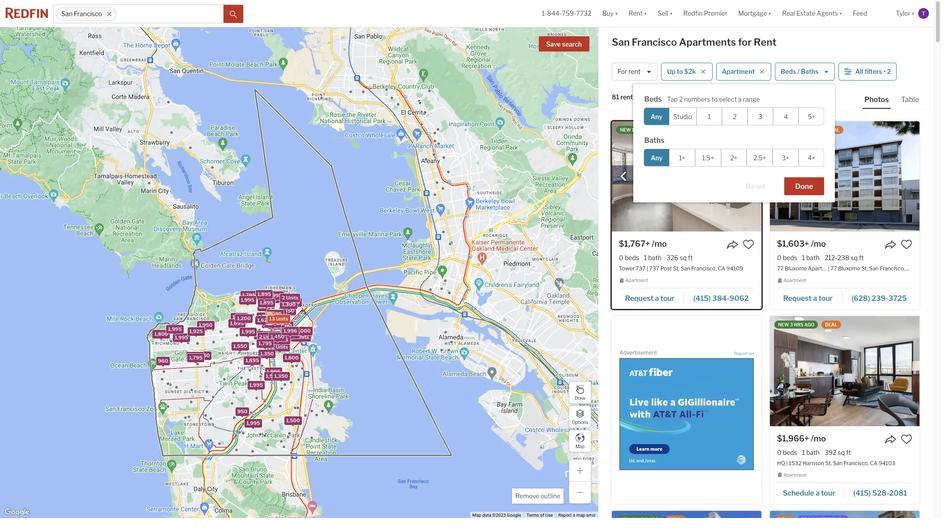 Task type: describe. For each thing, give the bounding box(es) containing it.
tour for $1,603+ /mo
[[819, 294, 833, 303]]

request a tour button for $1,603+
[[777, 291, 843, 305]]

studio
[[674, 113, 693, 120]]

francisco for san francisco
[[74, 10, 102, 18]]

redfin premier
[[684, 10, 728, 17]]

options
[[572, 420, 588, 425]]

error
[[587, 513, 596, 518]]

326 sq ft
[[667, 254, 693, 262]]

2+
[[731, 154, 738, 162]]

photo of 737 post st, san francisco, ca 94109 image
[[612, 121, 762, 232]]

1,550
[[234, 343, 247, 350]]

0 horizontal spatial st,
[[673, 265, 680, 272]]

2.5+
[[754, 154, 766, 162]]

a left the range
[[739, 96, 742, 103]]

remove san francisco image
[[106, 11, 112, 17]]

apartment for $1,966+ /mo
[[784, 473, 807, 478]]

ago for new 15 hrs ago
[[649, 127, 659, 133]]

Any radio
[[644, 149, 670, 167]]

(415) for $1,767+ /mo
[[694, 294, 711, 303]]

1 737 from the left
[[636, 265, 646, 272]]

1,175
[[267, 319, 279, 325]]

estate
[[797, 10, 816, 17]]

terms of use link
[[527, 513, 553, 518]]

sort
[[653, 93, 666, 101]]

outline
[[541, 492, 561, 500]]

beds for beds
[[645, 95, 662, 104]]

for
[[738, 36, 752, 48]]

ad
[[749, 351, 754, 356]]

done button
[[784, 177, 825, 195]]

favorite button image for $1,603+ /mo
[[901, 239, 913, 250]]

of
[[540, 513, 545, 518]]

tower
[[619, 265, 635, 272]]

7732
[[577, 10, 592, 17]]

1 checkbox
[[697, 108, 722, 125]]

all
[[856, 68, 864, 75]]

/mo for $1,966+ /mo
[[811, 434, 826, 444]]

apartment inside button
[[722, 68, 755, 75]]

map for map data ©2023 google
[[473, 513, 481, 518]]

/
[[798, 68, 800, 75]]

beds for $1,767+
[[625, 254, 639, 262]]

san up for
[[612, 36, 630, 48]]

bath for $1,966+
[[807, 449, 820, 457]]

4
[[784, 113, 788, 120]]

/mo for $1,603+ /mo
[[811, 239, 826, 249]]

baths inside button
[[801, 68, 819, 75]]

0 horizontal spatial 1,800
[[154, 331, 168, 338]]

1 horizontal spatial francisco,
[[844, 460, 869, 467]]

san francisco
[[61, 10, 102, 18]]

map
[[577, 513, 585, 518]]

0 horizontal spatial baths
[[645, 136, 665, 145]]

5 ▾ from the left
[[840, 10, 843, 17]]

2 horizontal spatial st,
[[862, 265, 868, 272]]

0 beds for $1,966+ /mo
[[777, 449, 798, 457]]

1 for $1,966+ /mo
[[802, 449, 805, 457]]

1 for $1,603+ /mo
[[802, 254, 805, 262]]

0 vertical spatial 1,895
[[258, 291, 271, 298]]

tower 737 | 737 post st, san francisco, ca 94109
[[619, 265, 744, 272]]

:
[[666, 93, 667, 101]]

sq for $1,767+ /mo
[[680, 254, 687, 262]]

sell
[[658, 10, 669, 17]]

▾ for buy ▾
[[615, 10, 618, 17]]

1+ radio
[[670, 149, 695, 167]]

remove
[[516, 492, 539, 500]]

1 bath for $1,767+
[[644, 254, 662, 262]]

ad region
[[620, 359, 754, 471]]

real estate agents ▾ link
[[782, 0, 843, 27]]

to inside dialog
[[712, 96, 718, 103]]

search
[[562, 40, 582, 48]]

$1,966+ /mo
[[777, 434, 826, 444]]

• for rentals
[[646, 94, 648, 102]]

rent ▾
[[629, 10, 647, 17]]

all filters • 2
[[856, 68, 891, 75]]

mortgage
[[739, 10, 767, 17]]

map data ©2023 google
[[473, 513, 521, 518]]

hq
[[777, 460, 786, 467]]

1 bluxome from the left
[[785, 265, 807, 272]]

feed
[[853, 10, 868, 17]]

rent ▾ button
[[624, 0, 653, 27]]

any for studio
[[651, 113, 663, 120]]

392 sq ft
[[825, 449, 851, 457]]

request for $1,767+
[[625, 294, 654, 303]]

table
[[901, 95, 920, 104]]

1-844-759-7732 link
[[542, 10, 592, 17]]

▾ for tyler ▾
[[912, 10, 915, 17]]

3+
[[782, 154, 790, 162]]

submit search image
[[230, 11, 237, 18]]

hrs for 15
[[638, 127, 648, 133]]

report for report ad
[[735, 351, 748, 356]]

new for new 3 hrs ago
[[778, 322, 789, 327]]

(628) 239-3725 link
[[843, 290, 913, 306]]

report a map error
[[559, 513, 596, 518]]

save search button
[[539, 36, 590, 52]]

sell ▾ button
[[658, 0, 673, 27]]

3+ radio
[[773, 149, 799, 167]]

remove outline button
[[512, 489, 564, 504]]

terms of use
[[527, 513, 553, 518]]

rentals
[[621, 93, 642, 101]]

$1,603+
[[777, 239, 810, 249]]

1 inside option
[[708, 113, 711, 120]]

©2023
[[493, 513, 506, 518]]

1 vertical spatial 1,895
[[260, 300, 273, 306]]

1 vertical spatial 1,800
[[285, 355, 299, 361]]

0 for $1,767+
[[619, 254, 624, 262]]

request a tour for $1,603+
[[784, 294, 833, 303]]

▾ for mortgage ▾
[[769, 10, 772, 17]]

2 inside checkbox
[[733, 113, 737, 120]]

up to $2k button
[[662, 63, 713, 81]]

1,745
[[259, 314, 272, 320]]

1 horizontal spatial 1,925
[[284, 331, 298, 338]]

data
[[483, 513, 491, 518]]

326
[[667, 254, 679, 262]]

any for 1+
[[651, 154, 663, 162]]

apartment for $1,603+ /mo
[[784, 278, 807, 283]]

draw button
[[569, 382, 592, 404]]

1-
[[542, 10, 547, 17]]

report a map error link
[[559, 513, 596, 518]]

1 vertical spatial deal
[[825, 322, 838, 327]]

(415) 384-9062
[[694, 294, 749, 303]]

san down 326 sq ft on the right of page
[[681, 265, 691, 272]]

sell ▾
[[658, 10, 673, 17]]

1,625
[[257, 317, 271, 323]]

done
[[796, 182, 814, 191]]

4+
[[808, 154, 816, 162]]

950
[[237, 409, 248, 415]]

beds / baths button
[[775, 63, 836, 81]]

ft for $1,767+ /mo
[[688, 254, 693, 262]]

94103
[[879, 460, 896, 467]]

mortgage ▾ button
[[733, 0, 777, 27]]

photo of 1330 bush st, san francisco, ca 94109 image
[[612, 511, 762, 518]]

san francisco apartments for rent
[[612, 36, 777, 48]]

filters
[[865, 68, 883, 75]]

1 horizontal spatial ca
[[870, 460, 878, 467]]

1,300
[[282, 302, 296, 308]]

up to $2k
[[667, 68, 696, 75]]

1 bath for $1,966+
[[802, 449, 820, 457]]

agents
[[817, 10, 838, 17]]

francisco for san francisco apartments for rent
[[632, 36, 677, 48]]

post
[[661, 265, 672, 272]]

2 inside button
[[887, 68, 891, 75]]

0 vertical spatial 2,000
[[285, 299, 300, 305]]

user photo image
[[919, 8, 929, 19]]

apartment for $1,767+ /mo
[[626, 278, 648, 283]]

mortgage ▾
[[739, 10, 772, 17]]

apartments for bluxome
[[808, 265, 839, 272]]

to inside button
[[677, 68, 683, 75]]

map button
[[569, 430, 592, 453]]

up
[[667, 68, 676, 75]]

1,975
[[265, 332, 279, 339]]

sort :
[[653, 93, 667, 101]]

3 checkbox
[[748, 108, 774, 125]]

2 horizontal spatial ft
[[859, 254, 864, 262]]



Task type: vqa. For each thing, say whether or not it's contained in the screenshot.
the 2.5+ option
yes



Task type: locate. For each thing, give the bounding box(es) containing it.
2.5+ radio
[[747, 149, 773, 167]]

2 bluxome from the left
[[839, 265, 861, 272]]

1,695
[[268, 317, 282, 323], [266, 317, 280, 323], [270, 320, 283, 327], [230, 321, 244, 327], [264, 321, 277, 327]]

san up (628) 239-3725 link
[[869, 265, 879, 272]]

0 horizontal spatial 737
[[636, 265, 646, 272]]

1 vertical spatial •
[[646, 94, 648, 102]]

0 horizontal spatial 77
[[777, 265, 784, 272]]

options button
[[569, 406, 592, 428]]

0 horizontal spatial ft
[[688, 254, 693, 262]]

request a tour for $1,767+
[[625, 294, 675, 303]]

hrs for 3
[[794, 322, 804, 327]]

report inside button
[[735, 351, 748, 356]]

960
[[158, 358, 168, 364]]

0 up hq
[[777, 449, 782, 457]]

▾
[[615, 10, 618, 17], [644, 10, 647, 17], [670, 10, 673, 17], [769, 10, 772, 17], [840, 10, 843, 17], [912, 10, 915, 17]]

new 15 hrs ago
[[620, 127, 659, 133]]

• left "sort"
[[646, 94, 648, 102]]

sell ▾ button
[[653, 0, 678, 27]]

rent right for
[[754, 36, 777, 48]]

report for report a map error
[[559, 513, 572, 518]]

3 ▾ from the left
[[670, 10, 673, 17]]

0 vertical spatial apartments
[[679, 36, 736, 48]]

0 for $1,603+
[[777, 254, 782, 262]]

•
[[884, 68, 886, 75], [646, 94, 648, 102]]

737 left post
[[650, 265, 660, 272]]

0 beds down $1,603+
[[777, 254, 798, 262]]

Any checkbox
[[644, 108, 670, 125]]

google image
[[2, 507, 32, 518]]

1 up 77 bluxome apartments
[[802, 254, 805, 262]]

1 77 from the left
[[777, 265, 784, 272]]

0 horizontal spatial 1,925
[[189, 329, 203, 335]]

google
[[507, 513, 521, 518]]

$1,767+ /mo
[[619, 239, 667, 249]]

rent
[[629, 68, 641, 75]]

rent inside dropdown button
[[629, 10, 643, 17]]

5+ checkbox
[[799, 108, 825, 125]]

1 vertical spatial beds
[[645, 95, 662, 104]]

2 77 from the left
[[831, 265, 837, 272]]

ft right 238
[[859, 254, 864, 262]]

request up new 3 hrs ago
[[784, 294, 812, 303]]

(415) inside "link"
[[694, 294, 711, 303]]

0 vertical spatial any
[[651, 113, 663, 120]]

map down 'options'
[[576, 444, 585, 449]]

1 horizontal spatial request a tour
[[784, 294, 833, 303]]

draw
[[575, 395, 586, 401]]

request a tour down post
[[625, 294, 675, 303]]

beds up the tower
[[625, 254, 639, 262]]

2081
[[890, 489, 908, 498]]

1+
[[679, 154, 686, 162]]

737 right the tower
[[636, 265, 646, 272]]

1,895
[[258, 291, 271, 298], [260, 300, 273, 306], [246, 357, 259, 364]]

▾ right tyler
[[912, 10, 915, 17]]

bath up 77 bluxome apartments
[[807, 254, 820, 262]]

ca left the 94103
[[870, 460, 878, 467]]

0 horizontal spatial beds
[[645, 95, 662, 104]]

request for $1,603+
[[784, 294, 812, 303]]

schedule
[[783, 489, 815, 498]]

tour up photo of 639 geary st, san francisco, ca 94102
[[821, 489, 836, 498]]

0 vertical spatial rent
[[629, 10, 643, 17]]

1 horizontal spatial to
[[712, 96, 718, 103]]

• inside all filters • 2 button
[[884, 68, 886, 75]]

1 horizontal spatial •
[[884, 68, 886, 75]]

77 down 212-
[[831, 265, 837, 272]]

0 horizontal spatial map
[[473, 513, 481, 518]]

redfin
[[684, 10, 703, 17]]

tour down post
[[661, 294, 675, 303]]

favorite button image for $1,767+ /mo
[[743, 239, 755, 250]]

1.5+ radio
[[695, 149, 721, 167]]

1 vertical spatial baths
[[645, 136, 665, 145]]

redfin premier button
[[678, 0, 733, 27]]

baths right /
[[801, 68, 819, 75]]

beds up 1532
[[783, 449, 798, 457]]

a down tower 737 | 737 post st, san francisco, ca 94109
[[655, 294, 659, 303]]

photos button
[[863, 95, 900, 109]]

report left ad
[[735, 351, 748, 356]]

map left data
[[473, 513, 481, 518]]

0 beds for $1,767+ /mo
[[619, 254, 639, 262]]

apartment
[[722, 68, 755, 75], [626, 278, 648, 283], [784, 278, 807, 283], [784, 473, 807, 478]]

tyler
[[896, 10, 911, 17]]

apartment down 77 bluxome apartments
[[784, 278, 807, 283]]

a for $1,966+ /mo
[[816, 489, 820, 498]]

apartments for francisco
[[679, 36, 736, 48]]

2,000 up "5 units"
[[296, 328, 311, 334]]

1 horizontal spatial hrs
[[794, 322, 804, 327]]

1 vertical spatial hrs
[[794, 322, 804, 327]]

hq | 1532 harrison st, san francisco, ca 94103
[[777, 460, 896, 467]]

tap 2 numbers to select a range
[[667, 96, 760, 103]]

1,700
[[271, 314, 285, 320]]

beds for $1,603+
[[783, 254, 798, 262]]

apartment down 1532
[[784, 473, 807, 478]]

francisco
[[74, 10, 102, 18], [632, 36, 677, 48]]

2 horizontal spatial sq
[[851, 254, 858, 262]]

tour for $1,767+ /mo
[[661, 294, 675, 303]]

map inside button
[[576, 444, 585, 449]]

range
[[743, 96, 760, 103]]

beds for $1,966+
[[783, 449, 798, 457]]

0 horizontal spatial francisco,
[[692, 265, 717, 272]]

0 vertical spatial map
[[576, 444, 585, 449]]

0 horizontal spatial |
[[647, 265, 649, 272]]

1,800 down 5
[[285, 355, 299, 361]]

0 horizontal spatial new
[[620, 127, 631, 133]]

mortgage ▾ button
[[739, 0, 772, 27]]

1 horizontal spatial request a tour button
[[777, 291, 843, 305]]

to left select
[[712, 96, 718, 103]]

0 beds for $1,603+ /mo
[[777, 254, 798, 262]]

1,800
[[154, 331, 168, 338], [285, 355, 299, 361]]

beds down $1,603+
[[783, 254, 798, 262]]

harrison
[[803, 460, 825, 467]]

0 vertical spatial •
[[884, 68, 886, 75]]

2 request a tour button from the left
[[777, 291, 843, 305]]

4+ radio
[[799, 149, 825, 167]]

1,850
[[233, 314, 246, 320]]

0 horizontal spatial request a tour button
[[619, 291, 684, 305]]

st, down the 392
[[826, 460, 832, 467]]

request a tour button
[[619, 291, 684, 305], [777, 291, 843, 305]]

1 down $1,767+ /mo
[[644, 254, 647, 262]]

sq right 326
[[680, 254, 687, 262]]

ca left 94107 in the bottom right of the page
[[906, 265, 914, 272]]

sq
[[680, 254, 687, 262], [851, 254, 858, 262], [838, 449, 845, 457]]

request down the tower
[[625, 294, 654, 303]]

0 horizontal spatial to
[[677, 68, 683, 75]]

$2k
[[685, 68, 696, 75]]

737
[[636, 265, 646, 272], [650, 265, 660, 272]]

beds left :
[[645, 95, 662, 104]]

1 horizontal spatial ago
[[805, 322, 815, 327]]

2 horizontal spatial ca
[[906, 265, 914, 272]]

2 horizontal spatial francisco,
[[880, 265, 905, 272]]

▾ left sell
[[644, 10, 647, 17]]

77 bluxome apartments
[[777, 265, 839, 272]]

1 horizontal spatial baths
[[801, 68, 819, 75]]

0 horizontal spatial francisco
[[74, 10, 102, 18]]

apartments down 212-
[[808, 265, 839, 272]]

1 horizontal spatial ft
[[847, 449, 851, 457]]

1 vertical spatial (415)
[[854, 489, 871, 498]]

francisco, down favorite button option
[[880, 265, 905, 272]]

st, right post
[[673, 265, 680, 272]]

| down 212-
[[828, 265, 830, 272]]

0 beds
[[619, 254, 639, 262], [777, 254, 798, 262], [777, 449, 798, 457]]

ago for new 3 hrs ago
[[805, 322, 815, 327]]

1 horizontal spatial rent
[[754, 36, 777, 48]]

a inside button
[[816, 489, 820, 498]]

rent right the buy ▾
[[629, 10, 643, 17]]

0 horizontal spatial rent
[[629, 10, 643, 17]]

a right schedule
[[816, 489, 820, 498]]

new 3 hrs ago
[[778, 322, 815, 327]]

san left "remove san francisco" image
[[61, 10, 73, 18]]

/mo up 212-
[[811, 239, 826, 249]]

beds inside button
[[781, 68, 796, 75]]

6 ▾ from the left
[[912, 10, 915, 17]]

any inside checkbox
[[651, 113, 663, 120]]

report left map
[[559, 513, 572, 518]]

1 horizontal spatial report
[[735, 351, 748, 356]]

None search field
[[117, 5, 224, 23]]

0 vertical spatial new
[[620, 127, 631, 133]]

3 units
[[264, 313, 280, 320], [271, 319, 287, 326]]

0 horizontal spatial sq
[[680, 254, 687, 262]]

0 vertical spatial francisco
[[74, 10, 102, 18]]

0 vertical spatial hrs
[[638, 127, 648, 133]]

| left post
[[647, 265, 649, 272]]

• right filters
[[884, 68, 886, 75]]

ca
[[718, 265, 726, 272], [906, 265, 914, 272], [870, 460, 878, 467]]

1 horizontal spatial map
[[576, 444, 585, 449]]

baths up any radio
[[645, 136, 665, 145]]

(415) for $1,966+ /mo
[[854, 489, 871, 498]]

81
[[612, 93, 619, 101]]

1 horizontal spatial bluxome
[[839, 265, 861, 272]]

any inside radio
[[651, 154, 663, 162]]

for rent button
[[612, 63, 658, 81]]

beds left /
[[781, 68, 796, 75]]

1 vertical spatial option group
[[644, 149, 825, 167]]

sq right the 392
[[838, 449, 845, 457]]

for
[[618, 68, 627, 75]]

map region
[[0, 0, 600, 518]]

photo of 639 geary st, san francisco, ca 94102 image
[[770, 511, 920, 518]]

384-
[[713, 294, 730, 303]]

remove up to $2k image
[[701, 69, 706, 74]]

2 737 from the left
[[650, 265, 660, 272]]

▾ right buy
[[615, 10, 618, 17]]

a for $1,767+ /mo
[[655, 294, 659, 303]]

0 vertical spatial 1,800
[[154, 331, 168, 338]]

photo of 77 bluxome st, san francisco, ca 94107 image
[[770, 121, 920, 232]]

0 vertical spatial baths
[[801, 68, 819, 75]]

dialog containing beds
[[634, 84, 836, 203]]

2 ▾ from the left
[[644, 10, 647, 17]]

francisco down sell
[[632, 36, 677, 48]]

francisco, down 392 sq ft
[[844, 460, 869, 467]]

favorite button image
[[743, 239, 755, 250], [901, 239, 913, 250], [901, 434, 913, 445]]

favorite button checkbox for $1,966+ /mo
[[901, 434, 913, 445]]

1 horizontal spatial 77
[[831, 265, 837, 272]]

1,996
[[284, 328, 297, 334]]

beds for beds / baths
[[781, 68, 796, 75]]

st,
[[673, 265, 680, 272], [862, 265, 868, 272], [826, 460, 832, 467]]

1 horizontal spatial favorite button checkbox
[[901, 434, 913, 445]]

1 horizontal spatial 737
[[650, 265, 660, 272]]

▾ right sell
[[670, 10, 673, 17]]

1 option group from the top
[[644, 108, 825, 125]]

rent ▾ button
[[629, 0, 647, 27]]

request a tour button down post
[[619, 291, 684, 305]]

map for map
[[576, 444, 585, 449]]

2 horizontal spatial |
[[828, 265, 830, 272]]

new for new 15 hrs ago
[[620, 127, 631, 133]]

94109
[[727, 265, 744, 272]]

1 down tap 2 numbers to select a range
[[708, 113, 711, 120]]

1 down $1,966+ /mo
[[802, 449, 805, 457]]

1,495
[[269, 315, 283, 321], [270, 315, 284, 322], [274, 317, 288, 324], [270, 322, 283, 328]]

a for $1,603+ /mo
[[813, 294, 817, 303]]

bluxome down 212-238 sq ft at the right
[[839, 265, 861, 272]]

0 vertical spatial to
[[677, 68, 683, 75]]

2+ radio
[[721, 149, 747, 167]]

0 vertical spatial report
[[735, 351, 748, 356]]

▾ for sell ▾
[[670, 10, 673, 17]]

francisco left "remove san francisco" image
[[74, 10, 102, 18]]

1 request a tour button from the left
[[619, 291, 684, 305]]

1 request a tour from the left
[[625, 294, 675, 303]]

| right hq
[[787, 460, 788, 467]]

1 horizontal spatial st,
[[826, 460, 832, 467]]

2,000 up the 1,650
[[285, 299, 300, 305]]

1 vertical spatial ago
[[805, 322, 815, 327]]

tyler ▾
[[896, 10, 915, 17]]

(415) 528-2081 link
[[845, 485, 913, 500]]

1 vertical spatial francisco
[[632, 36, 677, 48]]

1 request from the left
[[625, 294, 654, 303]]

feed button
[[848, 0, 891, 27]]

0 horizontal spatial ago
[[649, 127, 659, 133]]

(415) left 384-
[[694, 294, 711, 303]]

$1,767+
[[619, 239, 650, 249]]

bath for $1,603+
[[807, 254, 820, 262]]

sq right 238
[[851, 254, 858, 262]]

2 checkbox
[[722, 108, 748, 125]]

0 vertical spatial beds
[[781, 68, 796, 75]]

to
[[677, 68, 683, 75], [712, 96, 718, 103]]

1 horizontal spatial |
[[787, 460, 788, 467]]

apartment left remove apartment icon
[[722, 68, 755, 75]]

francisco, down 326 sq ft on the right of page
[[692, 265, 717, 272]]

1 vertical spatial any
[[651, 154, 663, 162]]

• for filters
[[884, 68, 886, 75]]

dialog
[[634, 84, 836, 203]]

1 ▾ from the left
[[615, 10, 618, 17]]

▾ right agents
[[840, 10, 843, 17]]

(415) left 528-
[[854, 489, 871, 498]]

bluxome down $1,603+
[[785, 265, 807, 272]]

1 horizontal spatial apartments
[[808, 265, 839, 272]]

previous button image
[[619, 172, 628, 181]]

81 rentals •
[[612, 93, 648, 102]]

• inside 81 rentals •
[[646, 94, 648, 102]]

0 horizontal spatial request a tour
[[625, 294, 675, 303]]

to right 'up'
[[677, 68, 683, 75]]

report ad
[[735, 351, 754, 356]]

apartment down the tower
[[626, 278, 648, 283]]

0 horizontal spatial hrs
[[638, 127, 648, 133]]

1 vertical spatial favorite button checkbox
[[901, 434, 913, 445]]

buy ▾ button
[[597, 0, 624, 27]]

1 bath for $1,603+
[[802, 254, 820, 262]]

/mo for $1,767+ /mo
[[652, 239, 667, 249]]

1 horizontal spatial (415)
[[854, 489, 871, 498]]

request a tour button down 77 bluxome apartments
[[777, 291, 843, 305]]

st, down 212-238 sq ft at the right
[[862, 265, 868, 272]]

1 horizontal spatial beds
[[781, 68, 796, 75]]

1 vertical spatial new
[[778, 322, 789, 327]]

bath up post
[[649, 254, 662, 262]]

save search
[[547, 40, 582, 48]]

1 bath up harrison
[[802, 449, 820, 457]]

buy
[[603, 10, 614, 17]]

ca left 94109
[[718, 265, 726, 272]]

1 horizontal spatial francisco
[[632, 36, 677, 48]]

photo of 1532 harrison st, san francisco, ca 94103 image
[[770, 316, 920, 426]]

2 vertical spatial 1,895
[[246, 357, 259, 364]]

844-
[[547, 10, 562, 17]]

Studio checkbox
[[669, 108, 697, 125]]

1 any from the top
[[651, 113, 663, 120]]

baths
[[801, 68, 819, 75], [645, 136, 665, 145]]

1532
[[789, 460, 802, 467]]

favorite button checkbox
[[743, 239, 755, 250], [901, 434, 913, 445]]

sq for $1,966+ /mo
[[838, 449, 845, 457]]

238
[[838, 254, 850, 262]]

0 horizontal spatial ca
[[718, 265, 726, 272]]

0 vertical spatial (415)
[[694, 294, 711, 303]]

remove apartment image
[[760, 69, 765, 74]]

0 horizontal spatial request
[[625, 294, 654, 303]]

1,350
[[260, 351, 274, 357], [274, 373, 288, 379], [274, 373, 288, 379]]

/mo up 326
[[652, 239, 667, 249]]

/mo
[[652, 239, 667, 249], [811, 239, 826, 249], [811, 434, 826, 444]]

3 inside option
[[759, 113, 763, 120]]

favorite button checkbox
[[901, 239, 913, 250]]

ft up tower 737 | 737 post st, san francisco, ca 94109
[[688, 254, 693, 262]]

0 horizontal spatial (415)
[[694, 294, 711, 303]]

4 checkbox
[[774, 108, 799, 125]]

| 77 bluxome st, san francisco, ca 94107
[[828, 265, 932, 272]]

1 vertical spatial rent
[[754, 36, 777, 48]]

77 down $1,603+
[[777, 265, 784, 272]]

13
[[269, 316, 275, 322]]

any down "sort"
[[651, 113, 663, 120]]

0 down $1,603+
[[777, 254, 782, 262]]

buy ▾
[[603, 10, 618, 17]]

/mo up the 392
[[811, 434, 826, 444]]

1 vertical spatial to
[[712, 96, 718, 103]]

0 horizontal spatial report
[[559, 513, 572, 518]]

0 for $1,966+
[[777, 449, 782, 457]]

a down 77 bluxome apartments
[[813, 294, 817, 303]]

1 for $1,767+ /mo
[[644, 254, 647, 262]]

0 horizontal spatial apartments
[[679, 36, 736, 48]]

ft for $1,966+ /mo
[[847, 449, 851, 457]]

1 horizontal spatial 1,800
[[285, 355, 299, 361]]

1,800 up 960
[[154, 331, 168, 338]]

1 horizontal spatial sq
[[838, 449, 845, 457]]

0 up the tower
[[619, 254, 624, 262]]

favorite button image for $1,966+ /mo
[[901, 434, 913, 445]]

(628) 239-3725
[[852, 294, 907, 303]]

request a tour button for $1,767+
[[619, 291, 684, 305]]

0 beds up the tower
[[619, 254, 639, 262]]

2 any from the top
[[651, 154, 663, 162]]

4 ▾ from the left
[[769, 10, 772, 17]]

▾ right mortgage
[[769, 10, 772, 17]]

ft up the hq | 1532 harrison st, san francisco, ca 94103
[[847, 449, 851, 457]]

0 vertical spatial ago
[[649, 127, 659, 133]]

option group
[[644, 108, 825, 125], [644, 149, 825, 167]]

1 vertical spatial map
[[473, 513, 481, 518]]

2 option group from the top
[[644, 149, 825, 167]]

0 vertical spatial option group
[[644, 108, 825, 125]]

tour down 77 bluxome apartments
[[819, 294, 833, 303]]

tour inside button
[[821, 489, 836, 498]]

any
[[651, 113, 663, 120], [651, 154, 663, 162]]

beds
[[781, 68, 796, 75], [645, 95, 662, 104]]

favorite button checkbox for $1,767+ /mo
[[743, 239, 755, 250]]

1 vertical spatial apartments
[[808, 265, 839, 272]]

request a tour up new 3 hrs ago
[[784, 294, 833, 303]]

tour for $1,966+ /mo
[[821, 489, 836, 498]]

0 horizontal spatial •
[[646, 94, 648, 102]]

bath for $1,767+
[[649, 254, 662, 262]]

2 request a tour from the left
[[784, 294, 833, 303]]

bath up harrison
[[807, 449, 820, 457]]

1 vertical spatial 2,000
[[296, 328, 311, 334]]

212-238 sq ft
[[825, 254, 864, 262]]

15
[[632, 127, 637, 133]]

1 horizontal spatial new
[[778, 322, 789, 327]]

0 horizontal spatial favorite button checkbox
[[743, 239, 755, 250]]

rent
[[629, 10, 643, 17], [754, 36, 777, 48]]

a left map
[[573, 513, 575, 518]]

0 vertical spatial deal
[[828, 127, 840, 133]]

1 vertical spatial report
[[559, 513, 572, 518]]

any left 1+ on the right top of the page
[[651, 154, 663, 162]]

0 vertical spatial favorite button checkbox
[[743, 239, 755, 250]]

1,595
[[269, 311, 282, 317], [271, 313, 285, 319], [268, 316, 282, 322], [269, 319, 282, 326]]

for rent
[[618, 68, 641, 75]]

▾ for rent ▾
[[644, 10, 647, 17]]

1 bath up 77 bluxome apartments
[[802, 254, 820, 262]]

real estate agents ▾
[[782, 10, 843, 17]]

apartments down redfin premier button
[[679, 36, 736, 48]]

2 request from the left
[[784, 294, 812, 303]]

remove outline
[[516, 492, 561, 500]]

1 bath down $1,767+ /mo
[[644, 254, 662, 262]]

san down 392 sq ft
[[833, 460, 843, 467]]



